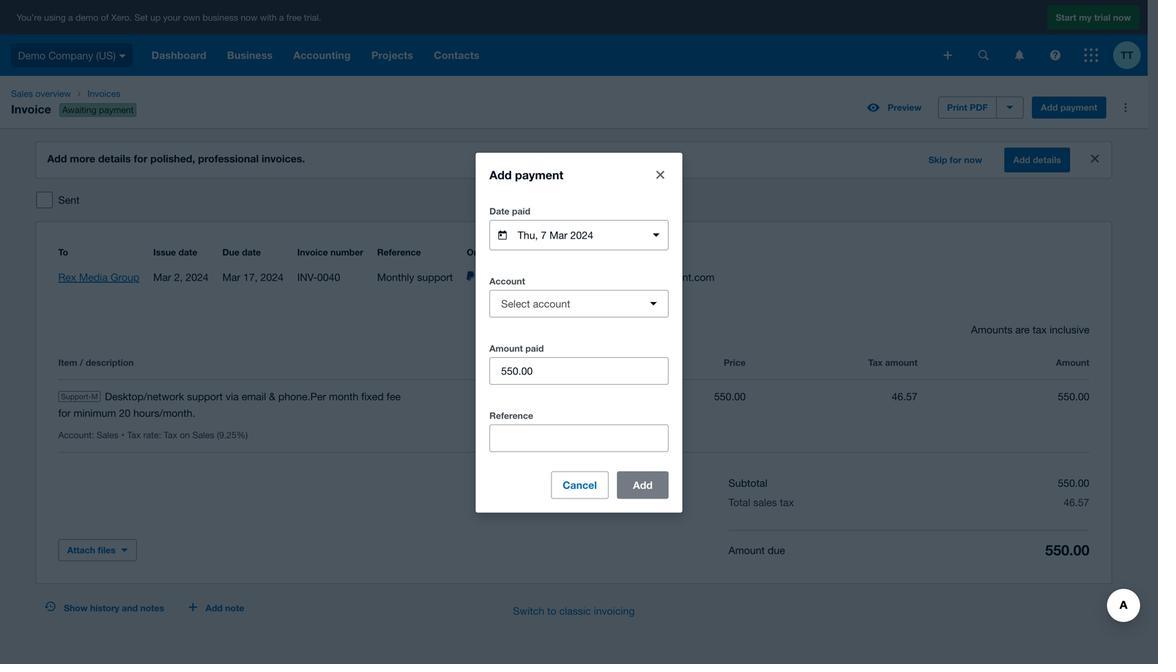 Task type: vqa. For each thing, say whether or not it's contained in the screenshot.


Task type: describe. For each thing, give the bounding box(es) containing it.
row containing item / description
[[58, 354, 1090, 379]]

select
[[501, 298, 530, 310]]

invoice number
[[297, 247, 364, 258]]

cancel
[[563, 479, 597, 491]]

tax for tax rate : tax on sales (9.25%)
[[127, 430, 141, 440]]

0 horizontal spatial payment
[[99, 105, 134, 115]]

via
[[226, 390, 239, 402]]

set
[[134, 12, 148, 23]]

group
[[111, 271, 140, 283]]

payment inside "dialog"
[[515, 168, 564, 182]]

overview
[[35, 88, 71, 99]]

note
[[225, 603, 244, 613]]

media
[[79, 271, 108, 283]]

pdf
[[970, 102, 988, 113]]

2 horizontal spatial now
[[1114, 12, 1132, 23]]

2024 inside popup button
[[571, 229, 594, 241]]

invoices link
[[82, 87, 148, 101]]

amount for amount
[[1056, 357, 1090, 368]]

cell containing tax rate
[[127, 430, 253, 440]]

for inside button
[[950, 154, 962, 165]]

account for account : sales
[[58, 430, 92, 440]]

support for desktop/network
[[187, 390, 223, 402]]

my
[[1079, 12, 1092, 23]]

m
[[91, 392, 98, 401]]

add right cancel button
[[633, 479, 653, 491]]

quantity
[[538, 357, 574, 368]]

1 horizontal spatial svg image
[[1085, 48, 1099, 62]]

add payment inside "dialog"
[[490, 168, 564, 182]]

business
[[203, 12, 238, 23]]

phone.per
[[278, 390, 326, 402]]

payments
[[497, 247, 539, 258]]

1 horizontal spatial close button
[[1085, 148, 1107, 170]]

amounts are tax inclusive
[[972, 323, 1090, 336]]

due
[[223, 247, 240, 258]]

your
[[163, 12, 181, 23]]

add payment button
[[1032, 97, 1107, 119]]

attach
[[67, 545, 95, 556]]

awaiting payment
[[62, 105, 134, 115]]

Reference text field
[[490, 425, 668, 451]]

of
[[101, 12, 109, 23]]

close image for right close button
[[1091, 154, 1100, 163]]

free
[[287, 12, 302, 23]]

2 a from the left
[[279, 12, 284, 23]]

0 horizontal spatial sales
[[11, 88, 33, 99]]

0 horizontal spatial now
[[241, 12, 258, 23]]

2 : from the left
[[159, 430, 161, 440]]

attach files button
[[58, 539, 137, 561]]

switch to classic invoicing button
[[502, 597, 646, 625]]

invoice for invoice number
[[297, 247, 328, 258]]

cancel button
[[551, 471, 609, 499]]

rex
[[58, 271, 76, 283]]

files
[[98, 545, 116, 556]]

add right "skip for now" on the top right of page
[[1014, 154, 1031, 165]]

attach files
[[67, 545, 116, 556]]

print pdf
[[948, 102, 988, 113]]

and
[[122, 603, 138, 613]]

monthly support
[[377, 271, 453, 283]]

history
[[90, 603, 119, 613]]

add button
[[617, 471, 669, 499]]

46.57 cell
[[746, 388, 918, 421]]

notes
[[140, 603, 164, 613]]

support-
[[61, 392, 91, 401]]

online
[[467, 247, 494, 258]]

thu, 7 mar 2024
[[518, 229, 594, 241]]

account for account
[[490, 276, 525, 287]]

close image for left close button
[[657, 171, 665, 179]]

sales overview link
[[6, 87, 76, 101]]

amount
[[886, 357, 918, 368]]

invoices
[[88, 88, 121, 99]]

classic
[[560, 605, 591, 617]]

now inside button
[[965, 154, 983, 165]]

hours/month.
[[133, 407, 195, 419]]

on
[[180, 430, 190, 440]]

2 550.00 cell from the left
[[918, 388, 1090, 421]]

skip for now
[[929, 154, 983, 165]]

cell containing account
[[58, 430, 127, 440]]

inv-
[[297, 271, 317, 283]]

manage link
[[467, 286, 715, 302]]

tt
[[1121, 49, 1134, 61]]

46.57 inside cell
[[892, 390, 918, 402]]

online payments
[[467, 247, 539, 258]]

paid for date paid
[[512, 206, 531, 217]]

item / description column header
[[58, 354, 402, 371]]

1 550.00 cell from the left
[[574, 388, 746, 421]]

svg image inside demo company (us) popup button
[[119, 54, 126, 58]]

paid for amount paid
[[526, 343, 544, 354]]

due
[[768, 544, 785, 556]]

date
[[490, 206, 510, 217]]

awaiting
[[62, 105, 96, 115]]

1 horizontal spatial tax
[[164, 430, 177, 440]]

inclusive
[[1050, 323, 1090, 336]]

more
[[70, 152, 95, 165]]

show
[[64, 603, 88, 613]]

price column header
[[574, 354, 746, 371]]

amounts
[[972, 323, 1013, 336]]

description
[[86, 357, 134, 368]]

total
[[729, 496, 751, 508]]

2 horizontal spatial sales
[[192, 430, 214, 440]]

manage
[[489, 288, 526, 300]]

demo
[[76, 12, 98, 23]]

0 vertical spatial reference
[[377, 247, 421, 258]]

xero.
[[111, 12, 132, 23]]

/
[[80, 357, 83, 368]]

tax amount
[[869, 357, 918, 368]]

issue
[[153, 247, 176, 258]]

mar for mar 2, 2024
[[153, 271, 171, 283]]

price
[[724, 357, 746, 368]]

mar inside thu, 7 mar 2024 popup button
[[550, 229, 568, 241]]

desktop/network support via email & phone.per month fixed fee for minimum 20 hours/month. cell
[[58, 388, 402, 421]]

sales
[[754, 496, 777, 508]]

up
[[150, 12, 161, 23]]



Task type: locate. For each thing, give the bounding box(es) containing it.
2 horizontal spatial tax
[[869, 357, 883, 368]]

add payment inside "button"
[[1041, 102, 1098, 113]]

2 horizontal spatial payment
[[1061, 102, 1098, 113]]

inv-0040
[[297, 271, 340, 283]]

1 vertical spatial close image
[[657, 171, 665, 179]]

mar left "2,"
[[153, 271, 171, 283]]

subtotal
[[729, 477, 768, 489]]

tax amount column header
[[746, 354, 918, 371]]

due date
[[223, 247, 261, 258]]

amount
[[490, 343, 523, 354], [1056, 357, 1090, 368], [729, 544, 765, 556]]

mar right 7
[[550, 229, 568, 241]]

amount down inclusive
[[1056, 357, 1090, 368]]

tax
[[1033, 323, 1047, 336], [780, 496, 794, 508]]

0 vertical spatial row
[[58, 354, 1090, 379]]

mar 2, 2024
[[153, 271, 209, 283]]

1 horizontal spatial now
[[965, 154, 983, 165]]

2024 for mar 2, 2024
[[186, 271, 209, 283]]

0 vertical spatial close image
[[1091, 154, 1100, 163]]

2 date from the left
[[242, 247, 261, 258]]

0 horizontal spatial support
[[187, 390, 223, 402]]

payment up add details
[[1061, 102, 1098, 113]]

(us)
[[96, 49, 116, 61]]

invoice up inv-
[[297, 247, 328, 258]]

0 horizontal spatial a
[[68, 12, 73, 23]]

row down the quantity
[[58, 380, 1090, 453]]

support left via
[[187, 390, 223, 402]]

payment inside "button"
[[1061, 102, 1098, 113]]

tax for sales
[[780, 496, 794, 508]]

for inside desktop/network support via email & phone.per month fixed fee for minimum 20 hours/month.
[[58, 407, 71, 419]]

sales down minimum
[[97, 430, 119, 440]]

date right due on the left of the page
[[242, 247, 261, 258]]

1 vertical spatial add payment
[[490, 168, 564, 182]]

(9.25%)
[[217, 430, 248, 440]]

support
[[417, 271, 453, 283], [187, 390, 223, 402]]

1 vertical spatial 46.57
[[1064, 496, 1090, 508]]

1 vertical spatial invoice
[[297, 247, 328, 258]]

1 vertical spatial amount
[[1056, 357, 1090, 368]]

1 horizontal spatial amount
[[729, 544, 765, 556]]

0 vertical spatial add payment
[[1041, 102, 1098, 113]]

sales left overview
[[11, 88, 33, 99]]

thu, 7 mar 2024 button
[[490, 220, 669, 250]]

tax for tax amount
[[869, 357, 883, 368]]

table
[[58, 338, 1090, 453]]

2024 right 17,
[[261, 271, 284, 283]]

paid right date
[[512, 206, 531, 217]]

amount for amount due
[[729, 544, 765, 556]]

amount inside column header
[[1056, 357, 1090, 368]]

: down the hours/month. at the left
[[159, 430, 161, 440]]

demo company (us) button
[[0, 34, 141, 76]]

550.00
[[714, 390, 746, 402], [1058, 390, 1090, 402], [1058, 477, 1090, 489], [1046, 541, 1090, 559]]

email
[[242, 390, 266, 402]]

1 horizontal spatial invoice
[[297, 247, 328, 258]]

now right skip
[[965, 154, 983, 165]]

1 horizontal spatial :
[[159, 430, 161, 440]]

0 vertical spatial support
[[417, 271, 453, 283]]

print pdf button
[[939, 97, 997, 119]]

close image inside "add payment" "dialog"
[[657, 171, 665, 179]]

for down support-
[[58, 407, 71, 419]]

2024 for mar 17, 2024
[[261, 271, 284, 283]]

account : sales
[[58, 430, 119, 440]]

amount due
[[729, 544, 785, 556]]

2 horizontal spatial amount
[[1056, 357, 1090, 368]]

reference inside "add payment" "dialog"
[[490, 410, 534, 421]]

1 vertical spatial support
[[187, 390, 223, 402]]

account
[[490, 276, 525, 287], [58, 430, 92, 440]]

1 horizontal spatial add payment
[[1041, 102, 1098, 113]]

payment down invoices link
[[99, 105, 134, 115]]

7
[[541, 229, 547, 241]]

0 vertical spatial invoice
[[11, 102, 51, 116]]

for
[[134, 152, 148, 165], [950, 154, 962, 165], [58, 407, 71, 419]]

20
[[119, 407, 131, 419]]

1 horizontal spatial close image
[[1091, 154, 1100, 163]]

sales overview
[[11, 88, 71, 99]]

paid up the quantity
[[526, 343, 544, 354]]

1 horizontal spatial details
[[1033, 154, 1062, 165]]

rex media group link
[[58, 271, 140, 283]]

start
[[1056, 12, 1077, 23]]

cell
[[402, 388, 574, 421], [58, 430, 127, 440], [127, 430, 253, 440]]

550.00 cell down price column header
[[574, 388, 746, 421]]

table containing desktop/network support via email & phone.per month fixed fee for minimum 20 hours/month.
[[58, 338, 1090, 453]]

1 a from the left
[[68, 12, 73, 23]]

amount up quantity column header
[[490, 343, 523, 354]]

account inside row
[[58, 430, 92, 440]]

0 horizontal spatial date
[[179, 247, 197, 258]]

account down minimum
[[58, 430, 92, 440]]

item
[[58, 357, 77, 368]]

print
[[948, 102, 968, 113]]

to
[[58, 247, 68, 258]]

1 horizontal spatial account
[[490, 276, 525, 287]]

1 horizontal spatial date
[[242, 247, 261, 258]]

rate
[[143, 430, 159, 440]]

tax inside column header
[[869, 357, 883, 368]]

invoicing
[[594, 605, 635, 617]]

tax right the sales
[[780, 496, 794, 508]]

add payment
[[1041, 102, 1098, 113], [490, 168, 564, 182]]

add left note
[[206, 603, 223, 613]]

add payment up date paid
[[490, 168, 564, 182]]

0 horizontal spatial mar
[[153, 271, 171, 283]]

now right the trial
[[1114, 12, 1132, 23]]

1 horizontal spatial sales
[[97, 430, 119, 440]]

0 horizontal spatial close button
[[647, 161, 674, 189]]

2 horizontal spatial mar
[[550, 229, 568, 241]]

total sales tax
[[729, 496, 794, 508]]

0 horizontal spatial 2024
[[186, 271, 209, 283]]

&
[[269, 390, 276, 402]]

: down minimum
[[92, 430, 94, 440]]

tt banner
[[0, 0, 1148, 76]]

1 vertical spatial account
[[58, 430, 92, 440]]

for left polished,
[[134, 152, 148, 165]]

0 horizontal spatial reference
[[377, 247, 421, 258]]

row
[[58, 354, 1090, 379], [58, 380, 1090, 453]]

details down add payment "button"
[[1033, 154, 1062, 165]]

1 horizontal spatial reference
[[490, 410, 534, 421]]

Amount paid text field
[[490, 358, 668, 384]]

support right monthly
[[417, 271, 453, 283]]

switch
[[513, 605, 545, 617]]

0 horizontal spatial amount
[[490, 343, 523, 354]]

rex media group
[[58, 271, 140, 283]]

demo
[[18, 49, 46, 61]]

add
[[1041, 102, 1058, 113], [47, 152, 67, 165], [1014, 154, 1031, 165], [490, 168, 512, 182], [633, 479, 653, 491], [206, 603, 223, 613]]

thu,
[[518, 229, 538, 241]]

using
[[44, 12, 66, 23]]

date paid
[[490, 206, 531, 217]]

select account button
[[490, 290, 669, 318]]

amount left due
[[729, 544, 765, 556]]

2 vertical spatial amount
[[729, 544, 765, 556]]

tax rate : tax on sales (9.25%)
[[127, 430, 248, 440]]

1 vertical spatial tax
[[780, 496, 794, 508]]

46.57
[[892, 390, 918, 402], [1064, 496, 1090, 508]]

0 horizontal spatial add payment
[[490, 168, 564, 182]]

now left "with"
[[241, 12, 258, 23]]

1 vertical spatial reference
[[490, 410, 534, 421]]

invoice for invoice
[[11, 102, 51, 116]]

1 horizontal spatial 46.57
[[1064, 496, 1090, 508]]

0 horizontal spatial :
[[92, 430, 94, 440]]

preview button
[[859, 97, 930, 119]]

fixed
[[361, 390, 384, 402]]

cell down minimum
[[58, 430, 127, 440]]

add up date
[[490, 168, 512, 182]]

2024 right "2,"
[[186, 271, 209, 283]]

svg image
[[1085, 48, 1099, 62], [119, 54, 126, 58]]

amount for amount paid
[[490, 343, 523, 354]]

add payment up add details
[[1041, 102, 1098, 113]]

desktop/network support via email & phone.per month fixed fee for minimum 20 hours/month.
[[58, 390, 401, 419]]

tax
[[869, 357, 883, 368], [127, 430, 141, 440], [164, 430, 177, 440]]

payment up date paid
[[515, 168, 564, 182]]

you're using a demo of xero. set up your own business now with a free trial.
[[17, 12, 321, 23]]

1 horizontal spatial a
[[279, 12, 284, 23]]

date right issue
[[179, 247, 197, 258]]

quantity column header
[[402, 354, 574, 371]]

sales right on
[[192, 430, 214, 440]]

invoice down sales overview link
[[11, 102, 51, 116]]

550.00 cell
[[574, 388, 746, 421], [918, 388, 1090, 421]]

svg image right (us)
[[119, 54, 126, 58]]

1 horizontal spatial payment
[[515, 168, 564, 182]]

close image
[[1091, 154, 1100, 163], [657, 171, 665, 179]]

date
[[179, 247, 197, 258], [242, 247, 261, 258]]

tax right are
[[1033, 323, 1047, 336]]

2 horizontal spatial for
[[950, 154, 962, 165]]

select account
[[501, 298, 571, 310]]

add note
[[206, 603, 244, 613]]

add note button
[[181, 597, 253, 619]]

account inside "add payment" "dialog"
[[490, 276, 525, 287]]

1 horizontal spatial tax
[[1033, 323, 1047, 336]]

tax left rate
[[127, 430, 141, 440]]

0 horizontal spatial tax
[[127, 430, 141, 440]]

details inside button
[[1033, 154, 1062, 165]]

0 horizontal spatial close image
[[657, 171, 665, 179]]

1 horizontal spatial for
[[134, 152, 148, 165]]

amount column header
[[918, 354, 1090, 371]]

row down amount paid
[[58, 354, 1090, 379]]

trial
[[1095, 12, 1111, 23]]

support-m
[[61, 392, 98, 401]]

0 vertical spatial tax
[[1033, 323, 1047, 336]]

0 vertical spatial 46.57
[[892, 390, 918, 402]]

add left more
[[47, 152, 67, 165]]

1 horizontal spatial 2024
[[261, 271, 284, 283]]

date for 2,
[[179, 247, 197, 258]]

switch to classic invoicing
[[513, 605, 635, 617]]

add inside "button"
[[1041, 102, 1058, 113]]

reference down quantity column header
[[490, 410, 534, 421]]

polished,
[[150, 152, 195, 165]]

0 horizontal spatial for
[[58, 407, 71, 419]]

2 row from the top
[[58, 380, 1090, 453]]

1 : from the left
[[92, 430, 94, 440]]

0 vertical spatial paid
[[512, 206, 531, 217]]

0 horizontal spatial 46.57
[[892, 390, 918, 402]]

start my trial now
[[1056, 12, 1132, 23]]

invoices.
[[262, 152, 305, 165]]

1 horizontal spatial mar
[[223, 271, 241, 283]]

a left "free"
[[279, 12, 284, 23]]

company
[[48, 49, 93, 61]]

support inside desktop/network support via email & phone.per month fixed fee for minimum 20 hours/month.
[[187, 390, 223, 402]]

0 vertical spatial amount
[[490, 343, 523, 354]]

account up the manage
[[490, 276, 525, 287]]

show history and notes
[[64, 603, 164, 613]]

svg image left tt
[[1085, 48, 1099, 62]]

support for monthly
[[417, 271, 453, 283]]

reference up monthly
[[377, 247, 421, 258]]

demo company (us)
[[18, 49, 116, 61]]

sent
[[58, 194, 80, 206]]

0 horizontal spatial account
[[58, 430, 92, 440]]

0 horizontal spatial details
[[98, 152, 131, 165]]

a right using
[[68, 12, 73, 23]]

0 horizontal spatial tax
[[780, 496, 794, 508]]

mar left 17,
[[223, 271, 241, 283]]

svg image
[[979, 50, 989, 60], [1016, 50, 1025, 60], [1051, 50, 1061, 60], [944, 51, 952, 59]]

tax left the amount
[[869, 357, 883, 368]]

add payment dialog
[[476, 153, 683, 513]]

amount paid
[[490, 343, 544, 354]]

0 horizontal spatial svg image
[[119, 54, 126, 58]]

mar 17, 2024
[[223, 271, 284, 283]]

professional
[[198, 152, 259, 165]]

donotpaythisisfake@fakedemoaccount.com
[[488, 271, 715, 283]]

2024 right 7
[[571, 229, 594, 241]]

1 horizontal spatial 550.00 cell
[[918, 388, 1090, 421]]

1 date from the left
[[179, 247, 197, 258]]

1 row from the top
[[58, 354, 1090, 379]]

1 horizontal spatial support
[[417, 271, 453, 283]]

0 horizontal spatial 550.00 cell
[[574, 388, 746, 421]]

1 vertical spatial row
[[58, 380, 1090, 453]]

0 horizontal spatial invoice
[[11, 102, 51, 116]]

reference
[[377, 247, 421, 258], [490, 410, 534, 421]]

1 vertical spatial paid
[[526, 343, 544, 354]]

:
[[92, 430, 94, 440], [159, 430, 161, 440]]

cell down quantity column header
[[402, 388, 574, 421]]

550.00 cell down amount column header
[[918, 388, 1090, 421]]

now
[[241, 12, 258, 23], [1114, 12, 1132, 23], [965, 154, 983, 165]]

details right more
[[98, 152, 131, 165]]

monthly
[[377, 271, 415, 283]]

show history and notes button
[[36, 597, 173, 619]]

amount inside "add payment" "dialog"
[[490, 343, 523, 354]]

a
[[68, 12, 73, 23], [279, 12, 284, 23]]

0040
[[317, 271, 340, 283]]

cell down the hours/month. at the left
[[127, 430, 253, 440]]

row containing desktop/network support via email & phone.per month fixed fee for minimum 20 hours/month.
[[58, 380, 1090, 453]]

2 horizontal spatial 2024
[[571, 229, 594, 241]]

0 vertical spatial account
[[490, 276, 525, 287]]

are
[[1016, 323, 1030, 336]]

for right skip
[[950, 154, 962, 165]]

mar for mar 17, 2024
[[223, 271, 241, 283]]

add up add details
[[1041, 102, 1058, 113]]

date for 17,
[[242, 247, 261, 258]]

tax for are
[[1033, 323, 1047, 336]]

tax left on
[[164, 430, 177, 440]]



